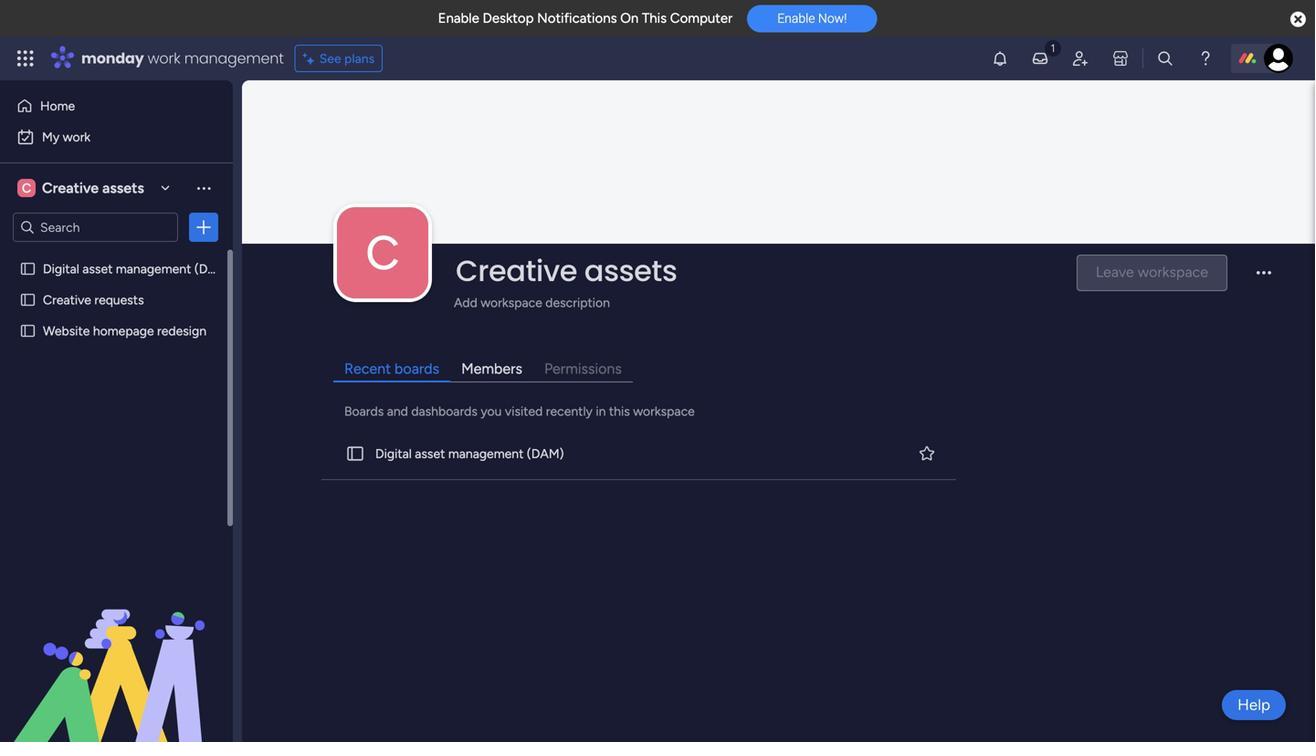 Task type: describe. For each thing, give the bounding box(es) containing it.
home
[[40, 98, 75, 114]]

v2 ellipsis image
[[1257, 272, 1272, 287]]

boards
[[344, 404, 384, 419]]

add workspace description
[[454, 295, 610, 310]]

redesign
[[157, 323, 207, 339]]

help image
[[1197, 49, 1215, 68]]

workspace options image
[[195, 179, 213, 197]]

public board image for website homepage redesign
[[19, 322, 37, 340]]

boards and dashboards you visited recently in this workspace
[[344, 404, 695, 419]]

help
[[1238, 696, 1271, 715]]

c button
[[337, 207, 428, 299]]

monday marketplace image
[[1112, 49, 1130, 68]]

enable desktop notifications on this computer
[[438, 10, 733, 26]]

my work
[[42, 129, 91, 145]]

now!
[[818, 11, 847, 26]]

workspace image
[[17, 178, 36, 198]]

you
[[481, 404, 502, 419]]

see
[[319, 51, 341, 66]]

lottie animation image
[[0, 558, 233, 743]]

and
[[387, 404, 408, 419]]

creative for workspace icon
[[42, 180, 99, 197]]

add to favorites image
[[918, 444, 936, 463]]

list box containing digital asset management (dam)
[[0, 250, 233, 593]]

desktop
[[483, 10, 534, 26]]

enable for enable now!
[[778, 11, 815, 26]]

add
[[454, 295, 478, 310]]

select product image
[[16, 49, 35, 68]]

digital for public board image for digital asset management (dam)
[[43, 261, 79, 277]]

recently
[[546, 404, 593, 419]]

members
[[461, 360, 522, 378]]

website
[[43, 323, 90, 339]]

computer
[[670, 10, 733, 26]]

1 vertical spatial workspace
[[633, 404, 695, 419]]

digital asset management (dam) link
[[318, 428, 960, 480]]

see plans button
[[295, 45, 383, 72]]

0 vertical spatial asset
[[82, 261, 113, 277]]

plans
[[344, 51, 375, 66]]

Creative assets field
[[451, 251, 1061, 291]]

update feed image
[[1031, 49, 1050, 68]]

options image
[[195, 218, 213, 237]]

boards
[[395, 360, 439, 378]]

lottie animation element
[[0, 558, 233, 743]]

invite members image
[[1072, 49, 1090, 68]]

my work option
[[11, 122, 222, 152]]

public board image for creative requests
[[19, 291, 37, 309]]

dapulse close image
[[1291, 11, 1306, 29]]

management for digital asset management (dam)'s public board icon
[[448, 446, 524, 462]]

home link
[[11, 91, 222, 121]]

help button
[[1222, 691, 1286, 721]]

1 vertical spatial asset
[[415, 446, 445, 462]]



Task type: locate. For each thing, give the bounding box(es) containing it.
0 horizontal spatial public board image
[[19, 291, 37, 309]]

1 horizontal spatial (dam)
[[527, 446, 564, 462]]

creative up 'add workspace description'
[[456, 251, 577, 291]]

assets
[[102, 180, 144, 197], [584, 251, 677, 291]]

assets up description
[[584, 251, 677, 291]]

management for public board image for digital asset management (dam)
[[116, 261, 191, 277]]

public board image down boards
[[345, 444, 365, 464]]

0 horizontal spatial creative assets
[[42, 180, 144, 197]]

1 horizontal spatial creative assets
[[456, 251, 677, 291]]

0 horizontal spatial digital asset management (dam)
[[43, 261, 232, 277]]

enable left desktop at the left
[[438, 10, 479, 26]]

digital down the and in the bottom of the page
[[375, 446, 412, 462]]

description
[[546, 295, 610, 310]]

asset up creative requests
[[82, 261, 113, 277]]

(dam) for digital asset management (dam)'s public board icon
[[527, 446, 564, 462]]

option
[[0, 253, 233, 256]]

website homepage redesign
[[43, 323, 207, 339]]

1 vertical spatial creative
[[456, 251, 577, 291]]

enable inside button
[[778, 11, 815, 26]]

monday work management
[[81, 48, 284, 69]]

on
[[621, 10, 639, 26]]

1 image
[[1045, 37, 1061, 58]]

enable
[[438, 10, 479, 26], [778, 11, 815, 26]]

public board image for digital asset management (dam)
[[345, 444, 365, 464]]

1 horizontal spatial work
[[148, 48, 180, 69]]

c inside image
[[366, 224, 400, 281]]

1 enable from the left
[[438, 10, 479, 26]]

1 vertical spatial digital
[[375, 446, 412, 462]]

0 horizontal spatial digital
[[43, 261, 79, 277]]

creative assets inside workspace selection element
[[42, 180, 144, 197]]

1 vertical spatial public board image
[[19, 322, 37, 340]]

0 horizontal spatial (dam)
[[194, 261, 232, 277]]

1 vertical spatial management
[[116, 261, 191, 277]]

visited
[[505, 404, 543, 419]]

0 vertical spatial digital
[[43, 261, 79, 277]]

digital asset management (dam) up requests
[[43, 261, 232, 277]]

0 horizontal spatial enable
[[438, 10, 479, 26]]

digital up creative requests
[[43, 261, 79, 277]]

digital asset management (dam) for digital asset management (dam)'s public board icon
[[375, 446, 564, 462]]

0 horizontal spatial assets
[[102, 180, 144, 197]]

notifications
[[537, 10, 617, 26]]

work
[[148, 48, 180, 69], [63, 129, 91, 145]]

work for my
[[63, 129, 91, 145]]

my
[[42, 129, 60, 145]]

1 vertical spatial (dam)
[[527, 446, 564, 462]]

1 horizontal spatial digital asset management (dam)
[[375, 446, 564, 462]]

c
[[22, 180, 31, 196], [366, 224, 400, 281]]

creative
[[42, 180, 99, 197], [456, 251, 577, 291], [43, 292, 91, 308]]

1 horizontal spatial assets
[[584, 251, 677, 291]]

1 vertical spatial assets
[[584, 251, 677, 291]]

digital for digital asset management (dam)'s public board icon
[[375, 446, 412, 462]]

work right my
[[63, 129, 91, 145]]

public board image left creative requests
[[19, 291, 37, 309]]

work right monday at the left top
[[148, 48, 180, 69]]

1 horizontal spatial asset
[[415, 446, 445, 462]]

2 public board image from the top
[[19, 322, 37, 340]]

1 vertical spatial public board image
[[345, 444, 365, 464]]

0 vertical spatial assets
[[102, 180, 144, 197]]

asset down dashboards
[[415, 446, 445, 462]]

0 vertical spatial work
[[148, 48, 180, 69]]

0 horizontal spatial work
[[63, 129, 91, 145]]

public board image
[[19, 260, 37, 278], [19, 322, 37, 340]]

requests
[[94, 292, 144, 308]]

Search in workspace field
[[38, 217, 153, 238]]

0 horizontal spatial workspace
[[481, 295, 542, 310]]

public board image down workspace icon
[[19, 260, 37, 278]]

1 horizontal spatial workspace
[[633, 404, 695, 419]]

creative assets up the search in workspace field
[[42, 180, 144, 197]]

0 vertical spatial public board image
[[19, 260, 37, 278]]

enable now! button
[[747, 5, 877, 32]]

0 vertical spatial creative assets
[[42, 180, 144, 197]]

in
[[596, 404, 606, 419]]

creative assets
[[42, 180, 144, 197], [456, 251, 677, 291]]

recent
[[344, 360, 391, 378]]

0 vertical spatial (dam)
[[194, 261, 232, 277]]

2 enable from the left
[[778, 11, 815, 26]]

search everything image
[[1157, 49, 1175, 68]]

0 vertical spatial digital asset management (dam)
[[43, 261, 232, 277]]

list box
[[0, 250, 233, 593]]

this
[[609, 404, 630, 419]]

creative up website
[[43, 292, 91, 308]]

public board image for digital asset management (dam)
[[19, 260, 37, 278]]

management
[[184, 48, 284, 69], [116, 261, 191, 277], [448, 446, 524, 462]]

1 public board image from the top
[[19, 260, 37, 278]]

workspace right add
[[481, 295, 542, 310]]

public board image left website
[[19, 322, 37, 340]]

(dam) inside digital asset management (dam) link
[[527, 446, 564, 462]]

monday
[[81, 48, 144, 69]]

this
[[642, 10, 667, 26]]

creative inside workspace selection element
[[42, 180, 99, 197]]

workspace image
[[337, 207, 428, 299]]

workspace
[[481, 295, 542, 310], [633, 404, 695, 419]]

0 horizontal spatial asset
[[82, 261, 113, 277]]

digital asset management (dam)
[[43, 261, 232, 277], [375, 446, 564, 462]]

creative assets up description
[[456, 251, 677, 291]]

john smith image
[[1264, 44, 1294, 73]]

0 vertical spatial management
[[184, 48, 284, 69]]

assets up the search in workspace field
[[102, 180, 144, 197]]

0 vertical spatial workspace
[[481, 295, 542, 310]]

c inside icon
[[22, 180, 31, 196]]

1 vertical spatial c
[[366, 224, 400, 281]]

0 vertical spatial public board image
[[19, 291, 37, 309]]

workspace selection element
[[17, 177, 147, 199]]

c for workspace icon
[[22, 180, 31, 196]]

(dam)
[[194, 261, 232, 277], [527, 446, 564, 462]]

0 vertical spatial creative
[[42, 180, 99, 197]]

enable for enable desktop notifications on this computer
[[438, 10, 479, 26]]

public board image
[[19, 291, 37, 309], [345, 444, 365, 464]]

(dam) down options image
[[194, 261, 232, 277]]

1 horizontal spatial digital
[[375, 446, 412, 462]]

homepage
[[93, 323, 154, 339]]

1 vertical spatial creative assets
[[456, 251, 677, 291]]

permissions
[[544, 360, 622, 378]]

digital
[[43, 261, 79, 277], [375, 446, 412, 462]]

enable left now! at the right top of page
[[778, 11, 815, 26]]

1 vertical spatial work
[[63, 129, 91, 145]]

1 horizontal spatial enable
[[778, 11, 815, 26]]

2 vertical spatial creative
[[43, 292, 91, 308]]

dashboards
[[411, 404, 478, 419]]

2 vertical spatial management
[[448, 446, 524, 462]]

creative for public board icon for creative requests
[[43, 292, 91, 308]]

(dam) for public board image for digital asset management (dam)
[[194, 261, 232, 277]]

workspace right the this
[[633, 404, 695, 419]]

creative requests
[[43, 292, 144, 308]]

see plans
[[319, 51, 375, 66]]

home option
[[11, 91, 222, 121]]

asset
[[82, 261, 113, 277], [415, 446, 445, 462]]

c for workspace image
[[366, 224, 400, 281]]

1 horizontal spatial c
[[366, 224, 400, 281]]

notifications image
[[991, 49, 1009, 68]]

1 vertical spatial digital asset management (dam)
[[375, 446, 564, 462]]

work inside my work 'option'
[[63, 129, 91, 145]]

(dam) down visited
[[527, 446, 564, 462]]

work for monday
[[148, 48, 180, 69]]

recent boards
[[344, 360, 439, 378]]

assets inside workspace selection element
[[102, 180, 144, 197]]

0 horizontal spatial c
[[22, 180, 31, 196]]

creative right workspace icon
[[42, 180, 99, 197]]

digital asset management (dam) for public board image for digital asset management (dam)
[[43, 261, 232, 277]]

my work link
[[11, 122, 222, 152]]

0 vertical spatial c
[[22, 180, 31, 196]]

digital asset management (dam) down you at left bottom
[[375, 446, 564, 462]]

enable now!
[[778, 11, 847, 26]]

1 horizontal spatial public board image
[[345, 444, 365, 464]]



Task type: vqa. For each thing, say whether or not it's contained in the screenshot.
the right Main
no



